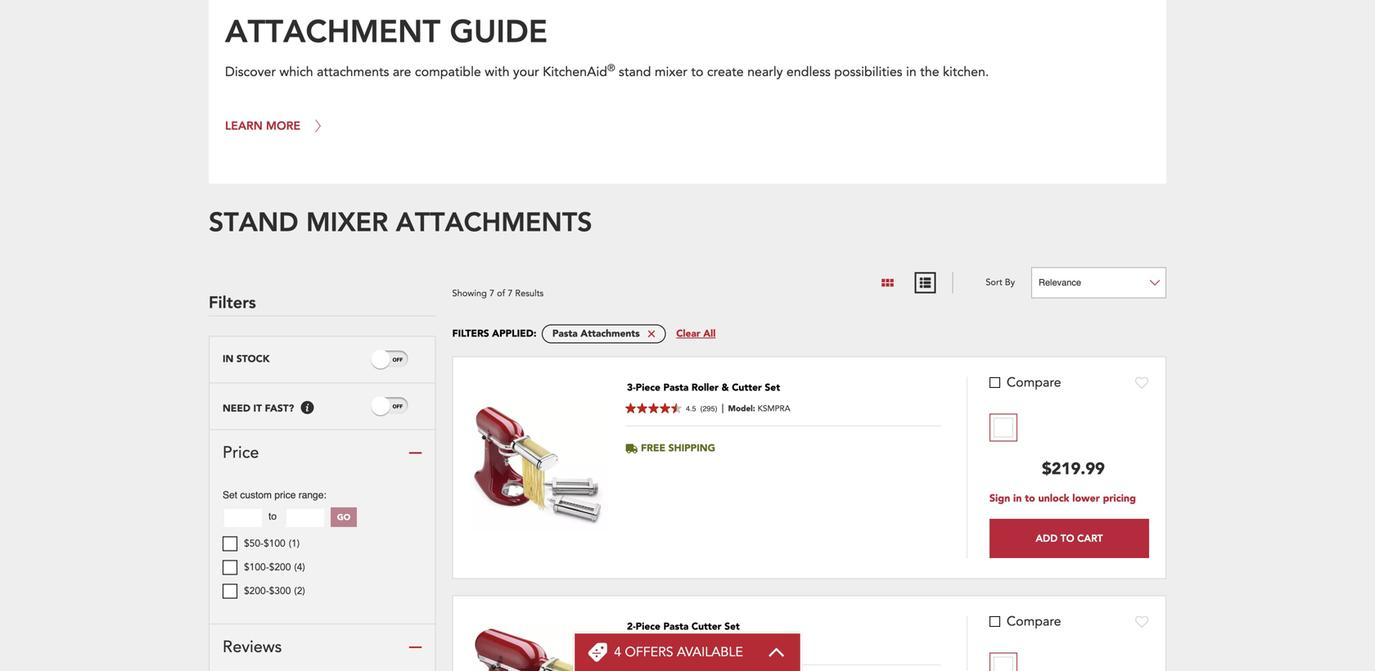 Task type: vqa. For each thing, say whether or not it's contained in the screenshot.
ADD TO CART
yes



Task type: describe. For each thing, give the bounding box(es) containing it.
filters applied:
[[453, 327, 537, 341]]

off for in stock filter is off switch
[[393, 357, 403, 363]]

with
[[485, 63, 510, 81]]

$100
[[264, 537, 286, 551]]

sort by
[[986, 276, 1016, 289]]

$50-
[[244, 537, 264, 551]]

attachments
[[581, 327, 640, 341]]

sign in to unlock lower pricing
[[990, 492, 1137, 506]]

available
[[677, 644, 744, 662]]

range:
[[299, 490, 327, 501]]

1 7 from the left
[[490, 288, 495, 300]]

2 7 from the left
[[508, 288, 513, 300]]

$219.99
[[1043, 458, 1106, 481]]

applied:
[[492, 327, 537, 341]]

attachments
[[317, 63, 389, 81]]

model: for set
[[724, 642, 752, 653]]

heading containing 4
[[614, 644, 744, 662]]

nearly
[[748, 63, 783, 81]]

2 vertical spatial set
[[725, 620, 740, 634]]

0 horizontal spatial set
[[223, 490, 238, 501]]

2-piece pasta cutter set image
[[470, 625, 609, 672]]

®
[[608, 61, 616, 75]]

reviews
[[223, 636, 282, 659]]

1 vertical spatial in
[[1014, 492, 1022, 506]]

pasta attachments
[[553, 327, 640, 341]]

in
[[223, 353, 234, 366]]

attachments
[[396, 204, 593, 238]]

4.5
[[686, 405, 697, 413]]

$300
[[269, 585, 291, 598]]

showing 7 of 7 results
[[453, 288, 544, 300]]

sign
[[990, 492, 1011, 506]]

kitchenaid
[[543, 63, 608, 81]]

2 vertical spatial to
[[269, 511, 277, 523]]

other image
[[994, 657, 1014, 672]]

clear
[[677, 327, 701, 341]]

offers
[[625, 644, 674, 662]]

1 horizontal spatial cutter
[[732, 381, 762, 395]]

learn more
[[225, 118, 301, 133]]

the
[[921, 63, 940, 81]]

add to cart button
[[990, 519, 1150, 559]]

4
[[614, 644, 622, 662]]

fast?
[[265, 402, 294, 416]]

remove pasta attachments filter image
[[648, 330, 656, 338]]

sort
[[986, 276, 1003, 289]]

endless
[[787, 63, 831, 81]]

2-
[[627, 620, 636, 634]]

model: for &
[[729, 403, 756, 414]]

free shipping
[[641, 442, 716, 455]]

3-piece pasta roller & cutter set image
[[470, 404, 609, 532]]

1 vertical spatial to
[[1025, 492, 1036, 506]]

1 vertical spatial cutter
[[692, 620, 722, 634]]

all
[[704, 327, 716, 341]]

Range From text field
[[223, 508, 262, 528]]

model: ksmpca
[[724, 642, 788, 653]]

$200-
[[244, 585, 269, 598]]

which
[[280, 63, 313, 81]]

compare for 2-piece pasta cutter set
[[1007, 613, 1062, 631]]

promo tag image
[[588, 643, 608, 663]]

discover which attachments are compatible with your kitchenaid ® stand mixer to create nearly endless possibilities in the kitchen.
[[225, 61, 990, 81]]

reviews image
[[409, 641, 422, 654]]

3-piece pasta roller & cutter set link
[[627, 381, 781, 395]]

clear all
[[677, 327, 716, 341]]

ksmpca
[[754, 642, 788, 653]]

$100-
[[244, 561, 269, 575]]

stand mixer attachments
[[209, 204, 593, 238]]

custom
[[240, 490, 272, 501]]

are
[[393, 63, 412, 81]]

3-
[[627, 381, 636, 395]]

piece for 2-
[[636, 620, 661, 634]]

(295)
[[701, 405, 718, 413]]

add
[[1036, 532, 1058, 545]]

pasta for 3-
[[664, 381, 689, 395]]

showing
[[453, 288, 487, 300]]

mixer
[[655, 63, 688, 81]]

in stock
[[223, 353, 270, 366]]

need it fast?
[[223, 402, 294, 416]]

add to wish list image for 2-piece pasta cutter set
[[1136, 616, 1150, 629]]

off for need it fast? filter is off switch on the bottom left of page
[[393, 404, 403, 410]]

go
[[337, 512, 351, 523]]

mixer
[[306, 204, 388, 238]]

stand
[[209, 204, 299, 238]]



Task type: locate. For each thing, give the bounding box(es) containing it.
1 horizontal spatial set
[[725, 620, 740, 634]]

1 off from the top
[[393, 357, 403, 363]]

compare up other image
[[1007, 374, 1062, 392]]

in left the
[[907, 63, 917, 81]]

heading
[[614, 644, 744, 662]]

1 vertical spatial piece
[[636, 620, 661, 634]]

7 left of at top
[[490, 288, 495, 300]]

stock
[[237, 353, 270, 366]]

shipping
[[669, 442, 716, 455]]

to
[[1061, 532, 1075, 545]]

1 horizontal spatial to
[[692, 63, 704, 81]]

pasta for 2-
[[664, 620, 689, 634]]

cutter up (36)
[[692, 620, 722, 634]]

learn
[[225, 118, 263, 133]]

1 horizontal spatial 7
[[508, 288, 513, 300]]

filters down showing
[[453, 327, 489, 341]]

0 vertical spatial off
[[393, 357, 403, 363]]

add to wish list image for 3-piece pasta roller & cutter set
[[1136, 377, 1150, 390]]

to inside discover which attachments are compatible with your kitchenaid ® stand mixer to create nearly endless possibilities in the kitchen.
[[692, 63, 704, 81]]

0 vertical spatial price
[[223, 442, 259, 464]]

compare up other icon
[[1007, 613, 1062, 631]]

stand
[[619, 63, 651, 81]]

1 vertical spatial model:
[[724, 642, 752, 653]]

3.6 (36)
[[686, 644, 714, 653]]

need it fast? element
[[223, 402, 294, 416]]

$50-$100 (1)
[[244, 537, 300, 551]]

lower
[[1073, 492, 1101, 506]]

price left range:
[[275, 490, 296, 501]]

1 vertical spatial filters
[[453, 327, 489, 341]]

to left unlock
[[1025, 492, 1036, 506]]

compatible
[[415, 63, 481, 81]]

filters up in
[[209, 291, 256, 313]]

1 vertical spatial compare
[[1007, 613, 1062, 631]]

0 vertical spatial add to wish list image
[[1136, 377, 1150, 390]]

to
[[692, 63, 704, 81], [1025, 492, 1036, 506], [269, 511, 277, 523]]

(4)
[[294, 561, 305, 575]]

to right the 'mixer'
[[692, 63, 704, 81]]

price
[[223, 442, 259, 464], [275, 490, 296, 501]]

4 offers available
[[614, 644, 744, 662]]

2 compare from the top
[[1007, 613, 1062, 631]]

create
[[708, 63, 744, 81]]

by
[[1006, 276, 1016, 289]]

price down need
[[223, 442, 259, 464]]

2-piece pasta cutter set
[[627, 620, 740, 634]]

possibilities
[[835, 63, 903, 81]]

set up model: ksmpca
[[725, 620, 740, 634]]

1 vertical spatial add to wish list image
[[1136, 616, 1150, 629]]

0 vertical spatial set
[[765, 381, 781, 395]]

0 vertical spatial in
[[907, 63, 917, 81]]

pasta left attachments
[[553, 327, 578, 341]]

to down set custom price range:
[[269, 511, 277, 523]]

piece down remove pasta attachments filter image
[[636, 381, 661, 395]]

in
[[907, 63, 917, 81], [1014, 492, 1022, 506]]

$200
[[269, 561, 291, 575]]

of
[[497, 288, 505, 300]]

product grid view image
[[881, 276, 895, 290]]

your
[[513, 63, 539, 81]]

chevron icon image
[[768, 648, 786, 658]]

compare for 3-piece pasta roller & cutter set
[[1007, 374, 1062, 392]]

0 horizontal spatial filters
[[209, 291, 256, 313]]

2 vertical spatial pasta
[[664, 620, 689, 634]]

free
[[641, 442, 666, 455]]

(2)
[[294, 585, 305, 598]]

set up range from text box
[[223, 490, 238, 501]]

model:
[[729, 403, 756, 414], [724, 642, 752, 653]]

0 vertical spatial filters
[[209, 291, 256, 313]]

go button
[[331, 508, 357, 528]]

Range To text field
[[285, 508, 324, 528]]

more
[[266, 118, 301, 133]]

(36)
[[701, 644, 714, 653]]

set up ksmpra
[[765, 381, 781, 395]]

in inside discover which attachments are compatible with your kitchenaid ® stand mixer to create nearly endless possibilities in the kitchen.
[[907, 63, 917, 81]]

1 horizontal spatial in
[[1014, 492, 1022, 506]]

$200-$300 (2)
[[244, 585, 305, 598]]

4.5 (295)
[[686, 405, 718, 413]]

1 horizontal spatial price
[[275, 490, 296, 501]]

1 vertical spatial set
[[223, 490, 238, 501]]

model: ksmpra
[[729, 403, 791, 414]]

0 horizontal spatial to
[[269, 511, 277, 523]]

$100-$200 (4)
[[244, 561, 305, 575]]

&
[[722, 381, 729, 395]]

piece for 3-
[[636, 381, 661, 395]]

pasta
[[553, 327, 578, 341], [664, 381, 689, 395], [664, 620, 689, 634]]

cutter right &
[[732, 381, 762, 395]]

0 vertical spatial model:
[[729, 403, 756, 414]]

1 piece from the top
[[636, 381, 661, 395]]

pasta up 4.5
[[664, 381, 689, 395]]

guide
[[450, 10, 548, 51]]

it
[[254, 402, 262, 416]]

discover
[[225, 63, 276, 81]]

3-piece pasta roller & cutter set
[[627, 381, 781, 395]]

price image
[[409, 447, 422, 460]]

learn more link
[[225, 105, 328, 147]]

0 vertical spatial compare
[[1007, 374, 1062, 392]]

2 horizontal spatial set
[[765, 381, 781, 395]]

piece up 'offers' at the bottom of page
[[636, 620, 661, 634]]

roller
[[692, 381, 719, 395]]

results
[[515, 288, 544, 300]]

filters for filters applied:
[[453, 327, 489, 341]]

model: right (36)
[[724, 642, 752, 653]]

attachment guide
[[225, 10, 548, 51]]

kitchen.
[[944, 63, 990, 81]]

7
[[490, 288, 495, 300], [508, 288, 513, 300]]

1 vertical spatial pasta
[[664, 381, 689, 395]]

in right sign
[[1014, 492, 1022, 506]]

2 off from the top
[[393, 404, 403, 410]]

tooltip
[[301, 401, 314, 414]]

0 vertical spatial to
[[692, 63, 704, 81]]

2 add to wish list image from the top
[[1136, 616, 1150, 629]]

2 horizontal spatial to
[[1025, 492, 1036, 506]]

add to cart
[[1036, 532, 1104, 545]]

0 vertical spatial pasta
[[553, 327, 578, 341]]

(1)
[[289, 537, 300, 551]]

0 horizontal spatial cutter
[[692, 620, 722, 634]]

0 horizontal spatial price
[[223, 442, 259, 464]]

model: down &
[[729, 403, 756, 414]]

cart
[[1078, 532, 1104, 545]]

clear all button
[[677, 327, 716, 341]]

1 vertical spatial price
[[275, 490, 296, 501]]

other image
[[994, 418, 1014, 438]]

off down in stock filter is off switch
[[393, 404, 403, 410]]

0 horizontal spatial in
[[907, 63, 917, 81]]

filters for filters
[[209, 291, 256, 313]]

1 add to wish list image from the top
[[1136, 377, 1150, 390]]

2-piece pasta cutter set link
[[627, 620, 740, 634]]

need
[[223, 402, 251, 416]]

attachment
[[225, 10, 441, 51]]

in stock filter is off switch
[[393, 356, 403, 364]]

off up need it fast? filter is off switch on the bottom left of page
[[393, 357, 403, 363]]

0 vertical spatial piece
[[636, 381, 661, 395]]

0 horizontal spatial 7
[[490, 288, 495, 300]]

2 piece from the top
[[636, 620, 661, 634]]

unlock
[[1039, 492, 1070, 506]]

cutter
[[732, 381, 762, 395], [692, 620, 722, 634]]

0 vertical spatial cutter
[[732, 381, 762, 395]]

1 horizontal spatial filters
[[453, 327, 489, 341]]

3.6
[[686, 644, 697, 653]]

7 right of at top
[[508, 288, 513, 300]]

set
[[765, 381, 781, 395], [223, 490, 238, 501], [725, 620, 740, 634]]

piece
[[636, 381, 661, 395], [636, 620, 661, 634]]

compare
[[1007, 374, 1062, 392], [1007, 613, 1062, 631]]

add to wish list image
[[1136, 377, 1150, 390], [1136, 616, 1150, 629]]

need it fast? filter is off switch
[[393, 402, 403, 411]]

1 vertical spatial off
[[393, 404, 403, 410]]

set custom price range:
[[223, 490, 327, 501]]

filters
[[209, 291, 256, 313], [453, 327, 489, 341]]

ksmpra
[[758, 403, 791, 414]]

pasta up 4 offers available
[[664, 620, 689, 634]]

1 compare from the top
[[1007, 374, 1062, 392]]



